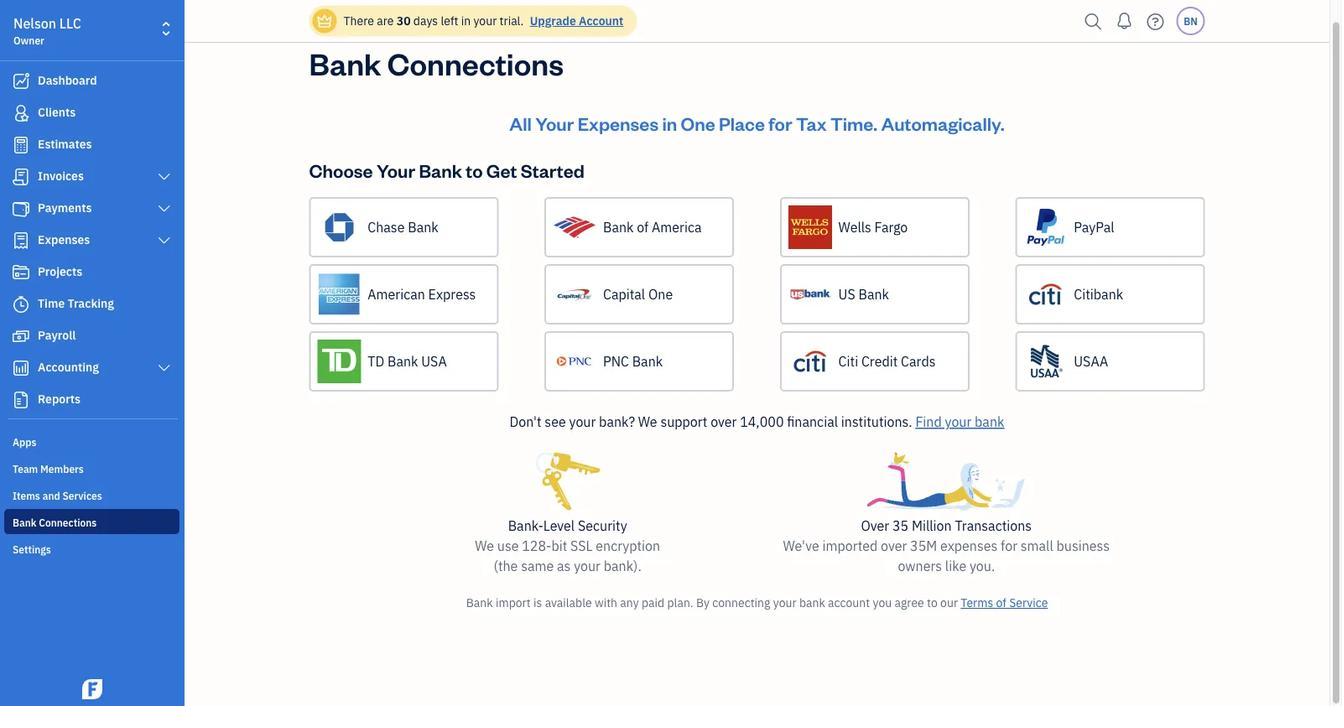 Task type: describe. For each thing, give the bounding box(es) containing it.
expenses inside main element
[[38, 232, 90, 248]]

0 vertical spatial in
[[461, 13, 471, 29]]

we inside bank-level security we use 128-bit ssl encryption (the same as your bank).
[[475, 537, 494, 555]]

settings
[[13, 543, 51, 556]]

bank-
[[508, 517, 544, 535]]

pnc bank
[[603, 353, 663, 370]]

fargo
[[875, 219, 908, 236]]

chase
[[368, 219, 405, 236]]

don't see your bank? we support over 14,000 financial institutions. find your bank
[[510, 413, 1005, 431]]

bank inside bank connections link
[[13, 516, 36, 529]]

terms of service link
[[961, 595, 1048, 611]]

items and services
[[13, 489, 102, 503]]

is
[[534, 595, 542, 611]]

choose your bank to get started
[[309, 158, 585, 182]]

bn
[[1184, 14, 1198, 28]]

with
[[595, 595, 618, 611]]

services
[[62, 489, 102, 503]]

financial
[[787, 413, 838, 431]]

transactions
[[955, 517, 1032, 535]]

1 horizontal spatial expenses
[[578, 111, 659, 135]]

dashboard
[[38, 73, 97, 88]]

chevron large down image
[[157, 170, 172, 184]]

time
[[38, 296, 65, 311]]

invoices
[[38, 168, 84, 184]]

all
[[510, 111, 532, 135]]

owners
[[898, 558, 942, 575]]

your right connecting
[[773, 595, 797, 611]]

0 vertical spatial connections
[[387, 43, 564, 83]]

bank right td
[[388, 353, 418, 370]]

usa
[[421, 353, 447, 370]]

over for 14,000
[[711, 413, 737, 431]]

dashboard link
[[4, 66, 180, 96]]

bank left the "america"
[[603, 219, 634, 236]]

upgrade
[[530, 13, 576, 29]]

us
[[839, 286, 856, 303]]

chevron large down image for accounting
[[157, 362, 172, 375]]

accounting link
[[4, 353, 180, 383]]

1 horizontal spatial to
[[927, 595, 938, 611]]

estimates link
[[4, 130, 180, 160]]

expenses link
[[4, 226, 180, 256]]

time.
[[831, 111, 878, 135]]

american express
[[368, 286, 476, 303]]

there are 30 days left in your trial. upgrade account
[[344, 13, 624, 29]]

all your expenses in one place for tax time. automagically.
[[510, 111, 1005, 135]]

1 horizontal spatial we
[[638, 413, 657, 431]]

bank down there on the top left of page
[[309, 43, 381, 83]]

expense image
[[11, 232, 31, 249]]

payments link
[[4, 194, 180, 224]]

128-
[[522, 537, 552, 555]]

account
[[579, 13, 624, 29]]

any
[[620, 595, 639, 611]]

agree
[[895, 595, 924, 611]]

capital one
[[603, 286, 673, 303]]

bank right 'us'
[[859, 286, 889, 303]]

team members
[[13, 462, 84, 476]]

owner
[[13, 34, 44, 47]]

reports link
[[4, 385, 180, 415]]

same
[[521, 558, 554, 575]]

america
[[652, 219, 702, 236]]

find
[[916, 413, 942, 431]]

estimate image
[[11, 137, 31, 154]]

like
[[945, 558, 967, 575]]

chase bank
[[368, 219, 439, 236]]

1 vertical spatial in
[[662, 111, 677, 135]]

upgrade account link
[[527, 13, 624, 29]]

projects
[[38, 264, 82, 279]]

payments
[[38, 200, 92, 216]]

imported
[[823, 537, 878, 555]]

timer image
[[11, 296, 31, 313]]

bit
[[552, 537, 567, 555]]

main element
[[0, 0, 227, 706]]

td
[[368, 353, 384, 370]]

(the
[[494, 558, 518, 575]]

use
[[497, 537, 519, 555]]

settings link
[[4, 536, 180, 561]]

see
[[545, 413, 566, 431]]

clients link
[[4, 98, 180, 128]]

your for choose
[[377, 158, 415, 182]]

import
[[496, 595, 531, 611]]

0 horizontal spatial one
[[649, 286, 673, 303]]

over 35 million transactions we've imported over 35m expenses for small business owners like you.
[[783, 517, 1110, 575]]

by
[[696, 595, 710, 611]]

estimates
[[38, 136, 92, 152]]

as
[[557, 558, 571, 575]]



Task type: locate. For each thing, give the bounding box(es) containing it.
dashboard image
[[11, 73, 31, 90]]

0 vertical spatial for
[[769, 111, 792, 135]]

0 vertical spatial of
[[637, 219, 649, 236]]

citi
[[839, 353, 858, 370]]

bank?
[[599, 413, 635, 431]]

one left place
[[681, 111, 715, 135]]

bank down the items
[[13, 516, 36, 529]]

bank connections link
[[4, 509, 180, 534]]

chevron large down image
[[157, 202, 172, 216], [157, 234, 172, 248], [157, 362, 172, 375]]

support
[[661, 413, 708, 431]]

14,000
[[740, 413, 784, 431]]

there
[[344, 13, 374, 29]]

1 vertical spatial one
[[649, 286, 673, 303]]

us bank
[[839, 286, 889, 303]]

wells
[[839, 219, 872, 236]]

1 vertical spatial over
[[881, 537, 907, 555]]

items and services link
[[4, 482, 180, 508]]

expenses up started
[[578, 111, 659, 135]]

reports
[[38, 391, 81, 407]]

chevron large down image inside accounting link
[[157, 362, 172, 375]]

to
[[466, 158, 483, 182], [927, 595, 938, 611]]

level
[[544, 517, 575, 535]]

service
[[1009, 595, 1048, 611]]

bank
[[309, 43, 381, 83], [419, 158, 462, 182], [408, 219, 439, 236], [603, 219, 634, 236], [859, 286, 889, 303], [388, 353, 418, 370], [632, 353, 663, 370], [13, 516, 36, 529], [466, 595, 493, 611]]

nelson llc owner
[[13, 15, 81, 47]]

1 horizontal spatial of
[[996, 595, 1007, 611]]

notifications image
[[1111, 4, 1138, 38]]

over left 14,000
[[711, 413, 737, 431]]

expenses
[[941, 537, 998, 555]]

find your bank link
[[916, 413, 1005, 431]]

of
[[637, 219, 649, 236], [996, 595, 1007, 611]]

connections down there are 30 days left in your trial. upgrade account
[[387, 43, 564, 83]]

tracking
[[68, 296, 114, 311]]

bank right chase
[[408, 219, 439, 236]]

terms
[[961, 595, 994, 611]]

your right all
[[535, 111, 574, 135]]

connections down items and services
[[39, 516, 97, 529]]

projects link
[[4, 258, 180, 288]]

0 horizontal spatial bank connections
[[13, 516, 97, 529]]

0 horizontal spatial bank
[[799, 595, 825, 611]]

0 horizontal spatial over
[[711, 413, 737, 431]]

0 horizontal spatial for
[[769, 111, 792, 135]]

account
[[828, 595, 870, 611]]

your right find
[[945, 413, 972, 431]]

team
[[13, 462, 38, 476]]

1 horizontal spatial your
[[535, 111, 574, 135]]

over down 35
[[881, 537, 907, 555]]

over for 35m
[[881, 537, 907, 555]]

payroll link
[[4, 321, 180, 352]]

35
[[893, 517, 909, 535]]

1 vertical spatial chevron large down image
[[157, 234, 172, 248]]

bank right find
[[975, 413, 1005, 431]]

usaa
[[1074, 353, 1108, 370]]

bank left "account"
[[799, 595, 825, 611]]

invoice image
[[11, 169, 31, 185]]

clients
[[38, 104, 76, 120]]

bank right pnc
[[632, 353, 663, 370]]

1 vertical spatial connections
[[39, 516, 97, 529]]

for inside over 35 million transactions we've imported over 35m expenses for small business owners like you.
[[1001, 537, 1018, 555]]

for down transactions
[[1001, 537, 1018, 555]]

your down ssl
[[574, 558, 601, 575]]

1 horizontal spatial in
[[662, 111, 677, 135]]

we left 'use'
[[475, 537, 494, 555]]

in
[[461, 13, 471, 29], [662, 111, 677, 135]]

bank left get
[[419, 158, 462, 182]]

your right choose
[[377, 158, 415, 182]]

of right terms
[[996, 595, 1007, 611]]

go to help image
[[1142, 9, 1169, 34]]

nelson
[[13, 15, 56, 32]]

payment image
[[11, 201, 31, 217]]

your right see
[[569, 413, 596, 431]]

bank of america
[[603, 219, 702, 236]]

chevron large down image inside payments 'link'
[[157, 202, 172, 216]]

0 vertical spatial bank
[[975, 413, 1005, 431]]

bank-level security we use 128-bit ssl encryption (the same as your bank).
[[475, 517, 660, 575]]

automagically.
[[881, 111, 1005, 135]]

encryption
[[596, 537, 660, 555]]

0 horizontal spatial connections
[[39, 516, 97, 529]]

institutions.
[[841, 413, 913, 431]]

for left tax
[[769, 111, 792, 135]]

crown image
[[316, 12, 334, 30]]

one right capital
[[649, 286, 673, 303]]

paypal
[[1074, 219, 1115, 236]]

time tracking
[[38, 296, 114, 311]]

0 vertical spatial expenses
[[578, 111, 659, 135]]

to left our
[[927, 595, 938, 611]]

freshbooks image
[[79, 680, 106, 700]]

bank connections
[[309, 43, 564, 83], [13, 516, 97, 529]]

in right 'left'
[[461, 13, 471, 29]]

1 vertical spatial your
[[377, 158, 415, 182]]

connecting
[[713, 595, 771, 611]]

your for all
[[535, 111, 574, 135]]

capital
[[603, 286, 645, 303]]

bank connections down items and services
[[13, 516, 97, 529]]

left
[[441, 13, 458, 29]]

your inside bank-level security we use 128-bit ssl encryption (the same as your bank).
[[574, 558, 601, 575]]

1 chevron large down image from the top
[[157, 202, 172, 216]]

1 vertical spatial for
[[1001, 537, 1018, 555]]

0 vertical spatial bank connections
[[309, 43, 564, 83]]

get
[[486, 158, 517, 182]]

0 vertical spatial your
[[535, 111, 574, 135]]

items
[[13, 489, 40, 503]]

1 horizontal spatial over
[[881, 537, 907, 555]]

to left get
[[466, 158, 483, 182]]

expenses
[[578, 111, 659, 135], [38, 232, 90, 248]]

1 horizontal spatial one
[[681, 111, 715, 135]]

report image
[[11, 392, 31, 409]]

invoices link
[[4, 162, 180, 192]]

1 vertical spatial expenses
[[38, 232, 90, 248]]

bank).
[[604, 558, 642, 575]]

0 horizontal spatial we
[[475, 537, 494, 555]]

payroll
[[38, 328, 76, 343]]

one
[[681, 111, 715, 135], [649, 286, 673, 303]]

we
[[638, 413, 657, 431], [475, 537, 494, 555]]

expenses down payments
[[38, 232, 90, 248]]

days
[[414, 13, 438, 29]]

money image
[[11, 328, 31, 345]]

connections inside main element
[[39, 516, 97, 529]]

team members link
[[4, 456, 180, 481]]

american
[[368, 286, 425, 303]]

ssl
[[571, 537, 593, 555]]

1 vertical spatial bank
[[799, 595, 825, 611]]

chart image
[[11, 360, 31, 377]]

0 vertical spatial one
[[681, 111, 715, 135]]

bank connections inside main element
[[13, 516, 97, 529]]

and
[[43, 489, 60, 503]]

tax
[[796, 111, 827, 135]]

0 horizontal spatial your
[[377, 158, 415, 182]]

bank
[[975, 413, 1005, 431], [799, 595, 825, 611]]

2 chevron large down image from the top
[[157, 234, 172, 248]]

1 horizontal spatial for
[[1001, 537, 1018, 555]]

2 vertical spatial chevron large down image
[[157, 362, 172, 375]]

apps link
[[4, 429, 180, 454]]

chevron large down image for payments
[[157, 202, 172, 216]]

0 horizontal spatial to
[[466, 158, 483, 182]]

available
[[545, 595, 592, 611]]

cards
[[901, 353, 936, 370]]

1 vertical spatial bank connections
[[13, 516, 97, 529]]

over
[[861, 517, 890, 535]]

0 vertical spatial over
[[711, 413, 737, 431]]

bn button
[[1177, 7, 1205, 35]]

1 vertical spatial to
[[927, 595, 938, 611]]

0 vertical spatial chevron large down image
[[157, 202, 172, 216]]

started
[[521, 158, 585, 182]]

for
[[769, 111, 792, 135], [1001, 537, 1018, 555]]

are
[[377, 13, 394, 29]]

3 chevron large down image from the top
[[157, 362, 172, 375]]

client image
[[11, 105, 31, 122]]

don't
[[510, 413, 542, 431]]

million
[[912, 517, 952, 535]]

project image
[[11, 264, 31, 281]]

1 horizontal spatial bank
[[975, 413, 1005, 431]]

search image
[[1080, 9, 1107, 34]]

citibank
[[1074, 286, 1124, 303]]

in left place
[[662, 111, 677, 135]]

1 horizontal spatial bank connections
[[309, 43, 564, 83]]

you
[[873, 595, 892, 611]]

of left the "america"
[[637, 219, 649, 236]]

llc
[[59, 15, 81, 32]]

bank connections down days
[[309, 43, 564, 83]]

0 vertical spatial we
[[638, 413, 657, 431]]

chevron large down image for expenses
[[157, 234, 172, 248]]

1 vertical spatial of
[[996, 595, 1007, 611]]

business
[[1057, 537, 1110, 555]]

pnc
[[603, 353, 629, 370]]

bank left import
[[466, 595, 493, 611]]

0 horizontal spatial of
[[637, 219, 649, 236]]

apps
[[13, 435, 36, 449]]

your left trial.
[[474, 13, 497, 29]]

0 vertical spatial to
[[466, 158, 483, 182]]

your
[[474, 13, 497, 29], [569, 413, 596, 431], [945, 413, 972, 431], [574, 558, 601, 575], [773, 595, 797, 611]]

choose
[[309, 158, 373, 182]]

1 vertical spatial we
[[475, 537, 494, 555]]

1 horizontal spatial connections
[[387, 43, 564, 83]]

0 horizontal spatial in
[[461, 13, 471, 29]]

0 horizontal spatial expenses
[[38, 232, 90, 248]]

we right bank?
[[638, 413, 657, 431]]

over inside over 35 million transactions we've imported over 35m expenses for small business owners like you.
[[881, 537, 907, 555]]



Task type: vqa. For each thing, say whether or not it's contained in the screenshot.
left to
yes



